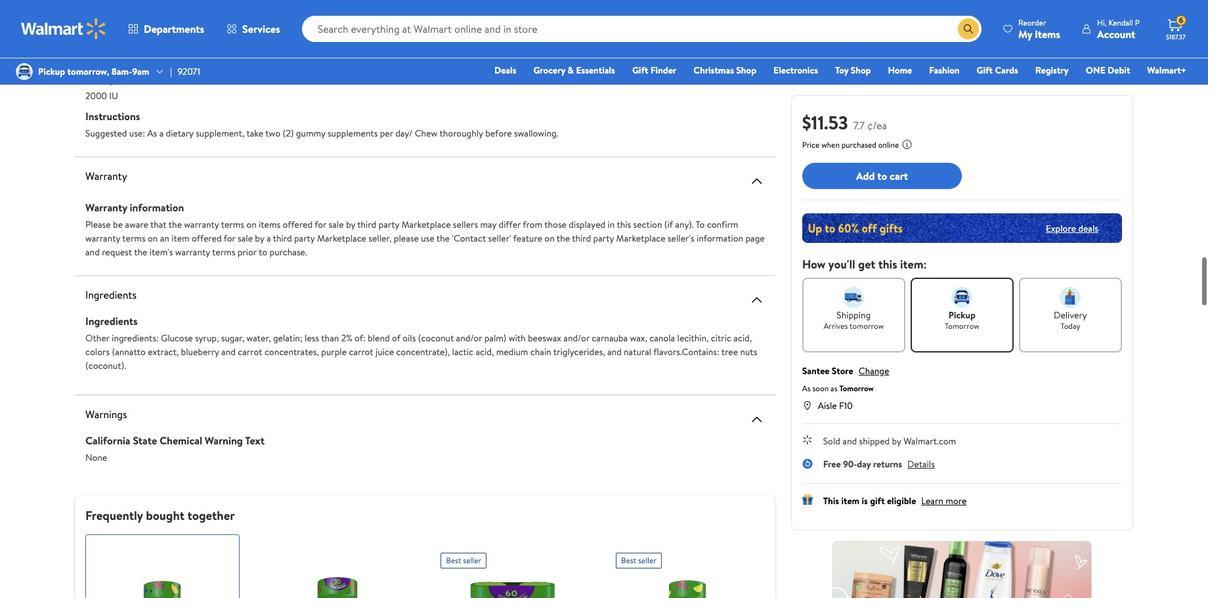 Task type: locate. For each thing, give the bounding box(es) containing it.
that
[[150, 218, 167, 231]]

1 seller from the left
[[463, 555, 481, 566]]

on left the items
[[246, 218, 257, 231]]

1 vertical spatial tomorrow
[[840, 383, 874, 394]]

1 vertical spatial by
[[255, 231, 264, 245]]

search icon image
[[963, 24, 974, 34]]

0 horizontal spatial a
[[159, 126, 164, 140]]

1 horizontal spatial to
[[877, 169, 887, 183]]

support right system
[[279, 0, 310, 2]]

best up vitafusion calcium gummy vitamins, 2x80ct twin pack image
[[446, 555, 461, 566]]

blend
[[368, 331, 390, 344]]

vitafusion vitamin d3 gummy vitamins, peach, blackberry and strawberry flavored, 150 count image
[[101, 574, 223, 598]]

pickup down intent image for pickup
[[949, 309, 976, 322]]

1 vertical spatial warranty
[[85, 231, 120, 245]]

health right joint
[[641, 0, 667, 2]]

warranty down please
[[85, 231, 120, 245]]

0 vertical spatial tomorrow
[[945, 320, 980, 332]]

as left soon
[[802, 383, 811, 394]]

home
[[888, 64, 912, 77]]

Search search field
[[302, 16, 982, 42]]

legal information image
[[902, 139, 912, 150]]

arrives
[[824, 320, 848, 332]]

shipping arrives tomorrow
[[824, 309, 884, 332]]

(coconut
[[418, 331, 454, 344]]

0 horizontal spatial heart
[[85, 0, 108, 2]]

debit
[[1108, 64, 1130, 77]]

best up vitafusion omega-3 gummy vitamins, berry lemonade flavor heart health vitamins(1), 120 count image at bottom
[[621, 555, 636, 566]]

explore
[[1046, 222, 1076, 235]]

1 horizontal spatial bone
[[588, 0, 609, 2]]

on left an
[[148, 231, 158, 245]]

shop right christmas
[[736, 64, 757, 77]]

account
[[1097, 27, 1135, 41]]

0 horizontal spatial offered
[[192, 231, 222, 245]]

cards
[[995, 64, 1018, 77]]

1 horizontal spatial best seller
[[621, 555, 657, 566]]

and/or up "triglycerides,"
[[564, 331, 590, 344]]

party up "seller,"
[[379, 218, 399, 231]]

carrot down 'of:'
[[349, 345, 373, 358]]

gift left finder
[[632, 64, 648, 77]]

1 shop from the left
[[736, 64, 757, 77]]

1 vertical spatial offered
[[192, 231, 222, 245]]

2 warranty from the top
[[85, 200, 127, 214]]

warranty for warranty information please be aware that the warranty terms on items offered for sale by third party marketplace sellers may differ from those displayed in this section (if any). to confirm warranty terms on an item offered for sale by a third party marketplace seller, please use the 'contact seller' feature on the third party marketplace seller's information page and request the item's warranty terms prior to purchase.
[[85, 200, 127, 214]]

2 support from the left
[[279, 0, 310, 2]]

immune
[[213, 0, 245, 2]]

frequently bought together
[[85, 507, 235, 524]]

0 vertical spatial by
[[346, 218, 355, 231]]

bone
[[435, 0, 455, 2], [588, 0, 609, 2], [733, 0, 754, 2]]

0 horizontal spatial on
[[148, 231, 158, 245]]

and
[[85, 245, 100, 258], [221, 345, 236, 358], [607, 345, 622, 358], [843, 435, 857, 448]]

you'll
[[829, 256, 855, 273]]

fashion link
[[923, 63, 966, 77]]

2 vertical spatial by
[[892, 435, 901, 448]]

1 best from the left
[[446, 555, 461, 566]]

heart up strength
[[85, 0, 108, 2]]

to left cart
[[877, 169, 887, 183]]

per
[[380, 126, 393, 140]]

1 and/or from the left
[[456, 331, 482, 344]]

before
[[485, 126, 512, 140]]

a down the items
[[267, 231, 271, 245]]

health left healthy
[[348, 0, 374, 2]]

third up "seller,"
[[357, 218, 376, 231]]

oils
[[403, 331, 416, 344]]

tomorrow down intent image for pickup
[[945, 320, 980, 332]]

heart
[[85, 0, 108, 2], [410, 0, 433, 2]]

2 and/or from the left
[[564, 331, 590, 344]]

deals link
[[489, 63, 522, 77]]

item's
[[150, 245, 173, 258]]

0 horizontal spatial for
[[224, 231, 236, 245]]

up to sixty percent off deals. shop now. image
[[802, 213, 1122, 243]]

best seller
[[446, 555, 481, 566], [621, 555, 657, 566]]

1 vertical spatial to
[[259, 245, 267, 258]]

1 horizontal spatial carrot
[[349, 345, 373, 358]]

1 ingredients from the top
[[85, 287, 137, 302]]

1 horizontal spatial heart
[[410, 0, 433, 2]]

1 vertical spatial warranty
[[85, 200, 127, 214]]

2 shop from the left
[[851, 64, 871, 77]]

strength,joint
[[458, 0, 515, 2]]

as right use:
[[147, 126, 157, 140]]

1 vertical spatial this
[[878, 256, 897, 273]]

0 horizontal spatial bone
[[435, 0, 455, 2]]

0 horizontal spatial item
[[172, 231, 190, 245]]

1 horizontal spatial offered
[[283, 218, 313, 231]]

0 horizontal spatial pickup
[[38, 65, 65, 78]]

bone left the strength,joint
[[435, 0, 455, 2]]

purchased
[[842, 139, 877, 150]]

1 vertical spatial sale
[[238, 231, 253, 245]]

& right the strength,joint
[[546, 0, 552, 2]]

shop for toy shop
[[851, 64, 871, 77]]

0 vertical spatial this
[[617, 218, 631, 231]]

marketplace down section
[[616, 231, 666, 245]]

1 horizontal spatial item
[[841, 494, 860, 508]]

this right in on the top right of the page
[[617, 218, 631, 231]]

pickup tomorrow
[[945, 309, 980, 332]]

seller up vitafusion calcium gummy vitamins, 2x80ct twin pack image
[[463, 555, 481, 566]]

support right beauty
[[699, 0, 731, 2]]

0 horizontal spatial and/or
[[456, 331, 482, 344]]

2 horizontal spatial bone
[[733, 0, 754, 2]]

0 horizontal spatial tomorrow
[[840, 383, 874, 394]]

details
[[908, 458, 935, 471]]

hi, kendall p account
[[1097, 17, 1140, 41]]

terms up prior
[[221, 218, 244, 231]]

heart right healthy
[[410, 0, 433, 2]]

$11.53 7.7 ¢/ea
[[802, 110, 887, 135]]

item
[[172, 231, 190, 245], [841, 494, 860, 508]]

& right 'grocery'
[[568, 64, 574, 77]]

change
[[859, 364, 889, 378]]

deals
[[494, 64, 516, 77]]

1 horizontal spatial best
[[621, 555, 636, 566]]

and/or
[[456, 331, 482, 344], [564, 331, 590, 344]]

seller,
[[369, 231, 392, 245]]

seller for vitafusion calcium gummy vitamins, 2x80ct twin pack image
[[463, 555, 481, 566]]

electronics
[[774, 64, 818, 77]]

beeswax
[[528, 331, 561, 344]]

warranty down suggested
[[85, 168, 127, 183]]

warranty information please be aware that the warranty terms on items offered for sale by third party marketplace sellers may differ from those displayed in this section (if any). to confirm warranty terms on an item offered for sale by a third party marketplace seller, please use the 'contact seller' feature on the third party marketplace seller's information page and request the item's warranty terms prior to purchase.
[[85, 200, 765, 258]]

information up that
[[130, 200, 184, 214]]

1 horizontal spatial a
[[267, 231, 271, 245]]

6
[[1179, 15, 1183, 26]]

gift inside 'link'
[[977, 64, 993, 77]]

3 bone from the left
[[733, 0, 754, 2]]

warning
[[205, 433, 243, 448]]

soon
[[813, 383, 829, 394]]

0 vertical spatial information
[[130, 200, 184, 214]]

best seller up vitafusion calcium gummy vitamins, 2x80ct twin pack image
[[446, 555, 481, 566]]

as inside santee store change as soon as tomorrow
[[802, 383, 811, 394]]

bone left joint
[[588, 0, 609, 2]]

2 horizontal spatial third
[[572, 231, 591, 245]]

0 vertical spatial a
[[159, 126, 164, 140]]

home link
[[882, 63, 918, 77]]

1 best seller from the left
[[446, 555, 481, 566]]

0 vertical spatial item
[[172, 231, 190, 245]]

2 gift from the left
[[977, 64, 993, 77]]

1 horizontal spatial seller
[[638, 555, 657, 566]]

support left the immune
[[179, 0, 211, 2]]

vitafusion calcium gummy vitamins, 2x80ct twin pack image
[[452, 574, 574, 598]]

best
[[446, 555, 461, 566], [621, 555, 636, 566]]

nuts
[[740, 345, 757, 358]]

and right sold
[[843, 435, 857, 448]]

4 health from the left
[[641, 0, 667, 2]]

shop for christmas shop
[[736, 64, 757, 77]]

0 vertical spatial as
[[147, 126, 157, 140]]

1 vertical spatial pickup
[[949, 309, 976, 322]]

gift left cards
[[977, 64, 993, 77]]

1 support from the left
[[179, 0, 211, 2]]

item right an
[[172, 231, 190, 245]]

best for vitafusion omega-3 gummy vitamins, berry lemonade flavor heart health vitamins(1), 120 count image at bottom
[[621, 555, 636, 566]]

and inside warranty information please be aware that the warranty terms on items offered for sale by third party marketplace sellers may differ from those displayed in this section (if any). to confirm warranty terms on an item offered for sale by a third party marketplace seller, please use the 'contact seller' feature on the third party marketplace seller's information page and request the item's warranty terms prior to purchase.
[[85, 245, 100, 258]]

1 horizontal spatial acid,
[[734, 331, 752, 344]]

0 horizontal spatial gift
[[632, 64, 648, 77]]

1 horizontal spatial shop
[[851, 64, 871, 77]]

0 horizontal spatial carrot
[[238, 345, 262, 358]]

with
[[509, 331, 526, 344]]

Walmart Site-Wide search field
[[302, 16, 982, 42]]

terms down aware
[[122, 231, 146, 245]]

1 vertical spatial as
[[802, 383, 811, 394]]

0 horizontal spatial to
[[259, 245, 267, 258]]

for right the items
[[315, 218, 326, 231]]

 image
[[16, 63, 33, 80]]

to right prior
[[259, 245, 267, 258]]

offered right the items
[[283, 218, 313, 231]]

iu
[[109, 89, 118, 102]]

the left item's
[[134, 245, 147, 258]]

third up purchase.
[[273, 231, 292, 245]]

2 horizontal spatial on
[[545, 231, 555, 245]]

2 bone from the left
[[588, 0, 609, 2]]

explore deals
[[1046, 222, 1099, 235]]

1 horizontal spatial pickup
[[949, 309, 976, 322]]

f10
[[839, 399, 853, 412]]

intent image for pickup image
[[952, 287, 973, 308]]

third down displayed
[[572, 231, 591, 245]]

warranty
[[85, 168, 127, 183], [85, 200, 127, 214]]

departments
[[144, 22, 204, 36]]

2 seller from the left
[[638, 555, 657, 566]]

state
[[133, 433, 157, 448]]

0 horizontal spatial seller
[[463, 555, 481, 566]]

for right an
[[224, 231, 236, 245]]

0 vertical spatial to
[[877, 169, 887, 183]]

warranty right item's
[[175, 245, 210, 258]]

acid, up the nuts
[[734, 331, 752, 344]]

item inside warranty information please be aware that the warranty terms on items offered for sale by third party marketplace sellers may differ from those displayed in this section (if any). to confirm warranty terms on an item offered for sale by a third party marketplace seller, please use the 'contact seller' feature on the third party marketplace seller's information page and request the item's warranty terms prior to purchase.
[[172, 231, 190, 245]]

reorder
[[1018, 17, 1046, 28]]

health up strength
[[111, 0, 137, 2]]

marketplace up use
[[402, 218, 451, 231]]

canola
[[650, 331, 675, 344]]

pickup left "tomorrow,"
[[38, 65, 65, 78]]

and left request
[[85, 245, 100, 258]]

items
[[1035, 27, 1060, 41]]

1 horizontal spatial by
[[346, 218, 355, 231]]

dosage
[[85, 71, 119, 86]]

shop
[[736, 64, 757, 77], [851, 64, 871, 77]]

1 horizontal spatial third
[[357, 218, 376, 231]]

best seller for vitafusion calcium gummy vitamins, 2x80ct twin pack image
[[446, 555, 481, 566]]

ingredients down request
[[85, 287, 137, 302]]

acid, down palm)
[[476, 345, 494, 358]]

bone up directions icon
[[733, 0, 754, 2]]

2 best from the left
[[621, 555, 636, 566]]

ingredients up other
[[85, 314, 138, 328]]

this right get
[[878, 256, 897, 273]]

online
[[878, 139, 899, 150]]

lecithin,
[[677, 331, 709, 344]]

party up purchase.
[[294, 231, 315, 245]]

carrot down the water,
[[238, 345, 262, 358]]

3 support from the left
[[554, 0, 586, 2]]

terms left prior
[[212, 245, 235, 258]]

0 horizontal spatial &
[[546, 0, 552, 2]]

2 horizontal spatial &
[[611, 0, 617, 2]]

christmas shop
[[694, 64, 757, 77]]

shop right toy
[[851, 64, 871, 77]]

ingredients inside ingredients other ingredients: glucose syrup, sugar, water, gelatin; less than 2% of: blend of oils (coconut and/or palm) with beeswax and/or carnauba wax, canola lecithin, citric acid, colors (annatto extract, blueberry and carrot concentrates, purple carrot juice concentrate), lactic acid, medium chain triglycerides, and natural flavors.contains: tree nuts (coconut).
[[85, 314, 138, 328]]

warranty up please
[[85, 200, 127, 214]]

this item is gift eligible learn more
[[823, 494, 967, 508]]

0 horizontal spatial acid,
[[476, 345, 494, 358]]

on
[[246, 218, 257, 231], [148, 231, 158, 245], [545, 231, 555, 245]]

shop inside christmas shop link
[[736, 64, 757, 77]]

&
[[546, 0, 552, 2], [611, 0, 617, 2], [568, 64, 574, 77]]

item left is
[[841, 494, 860, 508]]

system
[[247, 0, 276, 2]]

seller up vitafusion omega-3 gummy vitamins, berry lemonade flavor heart health vitamins(1), 120 count image at bottom
[[638, 555, 657, 566]]

1 vertical spatial a
[[267, 231, 271, 245]]

prior
[[238, 245, 257, 258]]

0 vertical spatial warranty
[[85, 168, 127, 183]]

¢/ea
[[867, 118, 887, 133]]

0 horizontal spatial this
[[617, 218, 631, 231]]

0 vertical spatial ingredients
[[85, 287, 137, 302]]

cart
[[890, 169, 908, 183]]

1 warranty from the top
[[85, 168, 127, 183]]

one debit
[[1086, 64, 1130, 77]]

3 health from the left
[[517, 0, 543, 2]]

water,
[[247, 331, 271, 344]]

2 best seller from the left
[[621, 555, 657, 566]]

(coconut).
[[85, 359, 126, 372]]

santee store change as soon as tomorrow
[[802, 364, 889, 394]]

when
[[822, 139, 840, 150]]

party down in on the top right of the page
[[593, 231, 614, 245]]

shipped
[[859, 435, 890, 448]]

how
[[802, 256, 826, 273]]

offered right an
[[192, 231, 222, 245]]

warranty right that
[[184, 218, 219, 231]]

shop inside toy shop link
[[851, 64, 871, 77]]

1 horizontal spatial and/or
[[564, 331, 590, 344]]

1 horizontal spatial information
[[697, 231, 743, 245]]

0 horizontal spatial as
[[147, 126, 157, 140]]

1 horizontal spatial tomorrow
[[945, 320, 980, 332]]

on down those in the left top of the page
[[545, 231, 555, 245]]

gift finder link
[[626, 63, 682, 77]]

0 horizontal spatial shop
[[736, 64, 757, 77]]

1 horizontal spatial for
[[315, 218, 326, 231]]

marketplace left "seller,"
[[317, 231, 366, 245]]

and down sugar,
[[221, 345, 236, 358]]

warranty inside warranty information please be aware that the warranty terms on items offered for sale by third party marketplace sellers may differ from those displayed in this section (if any). to confirm warranty terms on an item offered for sale by a third party marketplace seller, please use the 'contact seller' feature on the third party marketplace seller's information page and request the item's warranty terms prior to purchase.
[[85, 200, 127, 214]]

the
[[169, 218, 182, 231], [436, 231, 450, 245], [557, 231, 570, 245], [134, 245, 147, 258]]

terms
[[221, 218, 244, 231], [122, 231, 146, 245], [212, 245, 235, 258]]

1 heart from the left
[[85, 0, 108, 2]]

1 horizontal spatial &
[[568, 64, 574, 77]]

pickup inside pickup tomorrow
[[949, 309, 976, 322]]

tree
[[722, 345, 738, 358]]

1 horizontal spatial sale
[[329, 218, 344, 231]]

walmart image
[[21, 18, 106, 39]]

1 gift from the left
[[632, 64, 648, 77]]

2 horizontal spatial by
[[892, 435, 901, 448]]

0 horizontal spatial best seller
[[446, 555, 481, 566]]

& left joint
[[611, 0, 617, 2]]

1 vertical spatial ingredients
[[85, 314, 138, 328]]

best seller up vitafusion omega-3 gummy vitamins, berry lemonade flavor heart health vitamins(1), 120 count image at bottom
[[621, 555, 657, 566]]

delivery
[[1054, 309, 1087, 322]]

health right the strength,joint
[[517, 0, 543, 2]]

other
[[85, 331, 110, 344]]

1 horizontal spatial as
[[802, 383, 811, 394]]

for
[[315, 218, 326, 231], [224, 231, 236, 245]]

and/or up lactic
[[456, 331, 482, 344]]

0 horizontal spatial best
[[446, 555, 461, 566]]

as
[[831, 383, 838, 394]]

1 horizontal spatial gift
[[977, 64, 993, 77]]

frequently
[[85, 507, 143, 524]]

the down those in the left top of the page
[[557, 231, 570, 245]]

christmas shop link
[[688, 63, 762, 77]]

pickup for pickup tomorrow
[[949, 309, 976, 322]]

santee
[[802, 364, 830, 378]]

information down "confirm"
[[697, 231, 743, 245]]

2 ingredients from the top
[[85, 314, 138, 328]]

tomorrow up f10
[[840, 383, 874, 394]]

a left dietary
[[159, 126, 164, 140]]

0 vertical spatial pickup
[[38, 65, 65, 78]]

support left joint
[[554, 0, 586, 2]]



Task type: vqa. For each thing, say whether or not it's contained in the screenshot.


Task type: describe. For each thing, give the bounding box(es) containing it.
warranty for warranty
[[85, 168, 127, 183]]

0 vertical spatial sale
[[329, 218, 344, 231]]

hi,
[[1097, 17, 1107, 28]]

0 horizontal spatial party
[[294, 231, 315, 245]]

2%
[[341, 331, 352, 344]]

aisle f10
[[818, 399, 853, 412]]

tomorrow inside santee store change as soon as tomorrow
[[840, 383, 874, 394]]

christmas
[[694, 64, 734, 77]]

intent image for shipping image
[[843, 287, 864, 308]]

grocery
[[533, 64, 566, 77]]

a inside warranty information please be aware that the warranty terms on items offered for sale by third party marketplace sellers may differ from those displayed in this section (if any). to confirm warranty terms on an item offered for sale by a third party marketplace seller, please use the 'contact seller' feature on the third party marketplace seller's information page and request the item's warranty terms prior to purchase.
[[267, 231, 271, 245]]

|
[[170, 65, 172, 78]]

seller for vitafusion omega-3 gummy vitamins, berry lemonade flavor heart health vitamins(1), 120 count image at bottom
[[638, 555, 657, 566]]

1 health from the left
[[111, 0, 137, 2]]

chain
[[530, 345, 551, 358]]

get
[[858, 256, 876, 273]]

blueberry
[[181, 345, 219, 358]]

glucose
[[161, 331, 193, 344]]

free
[[823, 458, 841, 471]]

0 vertical spatial for
[[315, 218, 326, 231]]

2 vertical spatial warranty
[[175, 245, 210, 258]]

(2)
[[283, 126, 294, 140]]

best seller for vitafusion omega-3 gummy vitamins, berry lemonade flavor heart health vitamins(1), 120 count image at bottom
[[621, 555, 657, 566]]

1 horizontal spatial marketplace
[[402, 218, 451, 231]]

thoroughly
[[440, 126, 483, 140]]

gift for gift finder
[[632, 64, 648, 77]]

as inside dosage 2000 iu instructions suggested use: as a dietary supplement,  take two (2) gummy supplements per day/ chew thoroughly before swallowing.
[[147, 126, 157, 140]]

california
[[85, 433, 130, 448]]

9am
[[132, 65, 149, 78]]

1 vertical spatial item
[[841, 494, 860, 508]]

0 vertical spatial warranty
[[184, 218, 219, 231]]

0 horizontal spatial by
[[255, 231, 264, 245]]

bought
[[146, 507, 184, 524]]

palm)
[[484, 331, 507, 344]]

0 horizontal spatial sale
[[238, 231, 253, 245]]

intent image for delivery image
[[1060, 287, 1081, 308]]

the right use
[[436, 231, 450, 245]]

1 horizontal spatial this
[[878, 256, 897, 273]]

finder
[[651, 64, 677, 77]]

1 horizontal spatial party
[[379, 218, 399, 231]]

grocery & essentials
[[533, 64, 615, 77]]

supplements
[[328, 126, 378, 140]]

prenatal
[[313, 0, 346, 2]]

gift for gift cards
[[977, 64, 993, 77]]

warnings
[[85, 407, 127, 421]]

this
[[823, 494, 839, 508]]

any).
[[675, 218, 694, 231]]

1 vertical spatial terms
[[122, 231, 146, 245]]

shipping
[[837, 309, 871, 322]]

best for vitafusion calcium gummy vitamins, 2x80ct twin pack image
[[446, 555, 461, 566]]

eligible
[[887, 494, 916, 508]]

reorder my items
[[1018, 17, 1060, 41]]

2 health from the left
[[348, 0, 374, 2]]

vitafusion extra strength b12 gummy vitamins, delicious cherry flavor, 120ct (60 day supply) image
[[276, 574, 399, 598]]

gifting made easy image
[[802, 494, 813, 505]]

| 92071
[[170, 65, 200, 78]]

7.7
[[853, 118, 865, 133]]

details button
[[908, 458, 935, 471]]

services button
[[215, 13, 291, 45]]

1 vertical spatial information
[[697, 231, 743, 245]]

deals
[[1078, 222, 1099, 235]]

my
[[1018, 27, 1032, 41]]

to inside button
[[877, 169, 887, 183]]

gummy
[[296, 126, 325, 140]]

2 carrot from the left
[[349, 345, 373, 358]]

gift cards
[[977, 64, 1018, 77]]

directions image
[[749, 50, 765, 65]]

gift finder
[[632, 64, 677, 77]]

to inside warranty information please be aware that the warranty terms on items offered for sale by third party marketplace sellers may differ from those displayed in this section (if any). to confirm warranty terms on an item offered for sale by a third party marketplace seller, please use the 'contact seller' feature on the third party marketplace seller's information page and request the item's warranty terms prior to purchase.
[[259, 245, 267, 258]]

how you'll get this item:
[[802, 256, 927, 273]]

confirm
[[707, 218, 738, 231]]

0 vertical spatial acid,
[[734, 331, 752, 344]]

syrup,
[[195, 331, 219, 344]]

aisle
[[818, 399, 837, 412]]

2 vertical spatial terms
[[212, 245, 235, 258]]

(if
[[664, 218, 673, 231]]

to
[[696, 218, 705, 231]]

add to cart button
[[802, 163, 962, 189]]

0 vertical spatial offered
[[283, 218, 313, 231]]

california state chemical warning text none
[[85, 433, 265, 464]]

vitafusion omega-3 gummy vitamins, berry lemonade flavor heart health vitamins(1), 120 count image
[[627, 574, 749, 598]]

0 horizontal spatial information
[[130, 200, 184, 214]]

of:
[[355, 331, 366, 344]]

price
[[802, 139, 820, 150]]

day/
[[395, 126, 413, 140]]

0 vertical spatial terms
[[221, 218, 244, 231]]

1 vertical spatial for
[[224, 231, 236, 245]]

please
[[85, 218, 111, 231]]

dosage 2000 iu instructions suggested use: as a dietary supplement,  take two (2) gummy supplements per day/ chew thoroughly before swallowing.
[[85, 71, 558, 140]]

more
[[946, 494, 967, 508]]

dietary
[[166, 126, 194, 140]]

2 horizontal spatial marketplace
[[616, 231, 666, 245]]

feature
[[513, 231, 542, 245]]

1 bone from the left
[[435, 0, 455, 2]]

4 support from the left
[[699, 0, 731, 2]]

concentrates,
[[265, 345, 319, 358]]

natural
[[624, 345, 652, 358]]

a inside dosage 2000 iu instructions suggested use: as a dietary supplement,  take two (2) gummy supplements per day/ chew thoroughly before swallowing.
[[159, 126, 164, 140]]

0 horizontal spatial marketplace
[[317, 231, 366, 245]]

one debit link
[[1080, 63, 1136, 77]]

warranty image
[[749, 173, 765, 189]]

day
[[857, 458, 871, 471]]

toy shop
[[835, 64, 871, 77]]

services
[[242, 22, 280, 36]]

8am-
[[111, 65, 132, 78]]

ingredients for ingredients
[[85, 287, 137, 302]]

1 carrot from the left
[[238, 345, 262, 358]]

extract,
[[148, 345, 179, 358]]

strength
[[85, 3, 120, 16]]

two
[[265, 126, 280, 140]]

2 heart from the left
[[410, 0, 433, 2]]

electronics link
[[768, 63, 824, 77]]

ingredients image
[[749, 292, 765, 308]]

the right that
[[169, 218, 182, 231]]

warnings image
[[749, 411, 765, 427]]

this inside warranty information please be aware that the warranty terms on items offered for sale by third party marketplace sellers may differ from those displayed in this section (if any). to confirm warranty terms on an item offered for sale by a third party marketplace seller, please use the 'contact seller' feature on the third party marketplace seller's information page and request the item's warranty terms prior to purchase.
[[617, 218, 631, 231]]

juice
[[376, 345, 394, 358]]

2 horizontal spatial party
[[593, 231, 614, 245]]

sold
[[823, 435, 840, 448]]

free 90-day returns details
[[823, 458, 935, 471]]

'contact
[[452, 231, 486, 245]]

1 vertical spatial acid,
[[476, 345, 494, 358]]

and down the carnauba
[[607, 345, 622, 358]]

0 horizontal spatial third
[[273, 231, 292, 245]]

toy shop link
[[829, 63, 877, 77]]

sugar,
[[221, 331, 244, 344]]

walmart.com
[[904, 435, 956, 448]]

ingredients for ingredients other ingredients: glucose syrup, sugar, water, gelatin; less than 2% of: blend of oils (coconut and/or palm) with beeswax and/or carnauba wax, canola lecithin, citric acid, colors (annatto extract, blueberry and carrot concentrates, purple carrot juice concentrate), lactic acid, medium chain triglycerides, and natural flavors.contains: tree nuts (coconut).
[[85, 314, 138, 328]]

delivery today
[[1054, 309, 1087, 332]]

pickup for pickup tomorrow, 8am-9am
[[38, 65, 65, 78]]

an
[[160, 231, 169, 245]]

1 horizontal spatial on
[[246, 218, 257, 231]]

walmart+
[[1147, 64, 1187, 77]]

supplement,
[[196, 126, 244, 140]]



